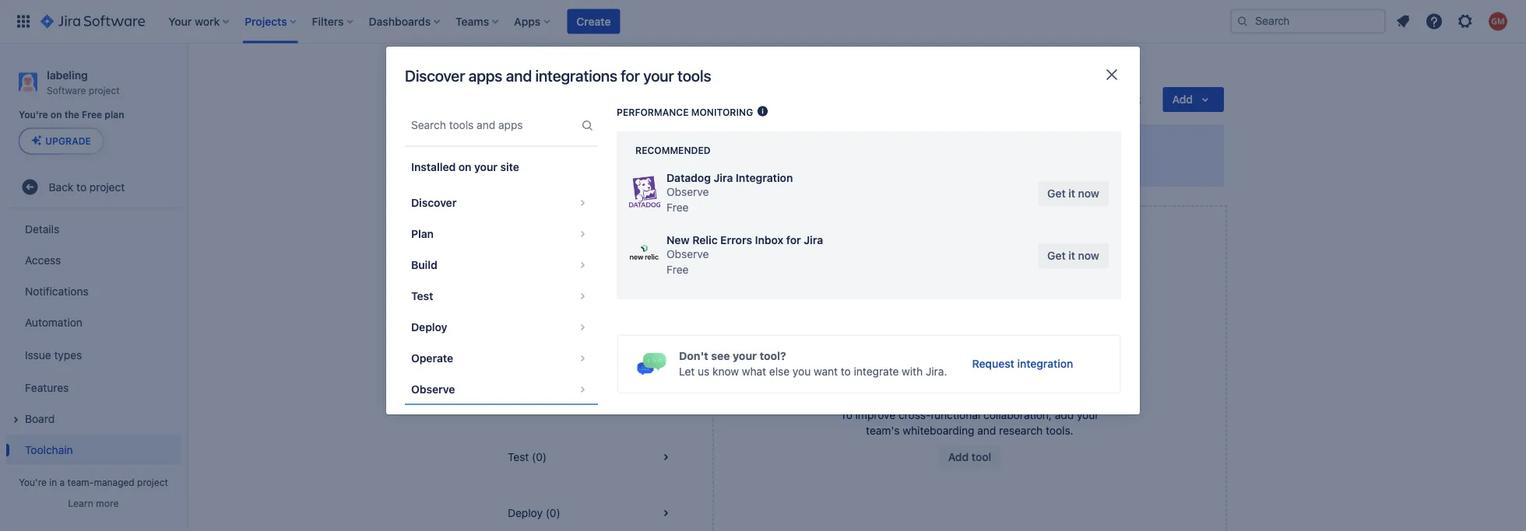 Task type: vqa. For each thing, say whether or not it's contained in the screenshot.
2nd Get it now button from the bottom
yes



Task type: locate. For each thing, give the bounding box(es) containing it.
0 vertical spatial get it now
[[1047, 187, 1100, 200]]

0 horizontal spatial add
[[893, 387, 917, 401]]

1 horizontal spatial for
[[642, 160, 656, 173]]

0 vertical spatial all
[[939, 160, 951, 173]]

else
[[769, 366, 790, 379]]

feedback
[[474, 415, 524, 427]]

0 vertical spatial (0)
[[536, 395, 551, 408]]

2 chevron icon pointing right image from the top
[[573, 225, 592, 244]]

to inside the don't see your tool? let us know what else you want to integrate with jira.
[[841, 366, 851, 379]]

close modal image
[[1103, 65, 1121, 84]]

test (0) button
[[489, 430, 694, 486]]

tools,
[[684, 160, 712, 173]]

labeling link
[[546, 62, 585, 81]]

automation
[[25, 316, 82, 329]]

1 horizontal spatial toolchain
[[489, 89, 567, 111]]

build inside "button"
[[411, 259, 437, 272]]

1 get it now button from the top
[[1038, 181, 1109, 206]]

1 get it now from the top
[[1047, 187, 1100, 200]]

labeling software project
[[47, 69, 120, 96]]

plan
[[411, 228, 434, 241]]

tools left (1)
[[549, 227, 574, 240]]

2 vertical spatial free
[[667, 264, 689, 276]]

upgrade button
[[19, 129, 103, 154]]

your inside button
[[474, 161, 498, 174]]

add inside button
[[948, 451, 969, 464]]

1 horizontal spatial all
[[939, 160, 951, 173]]

2 get from the top
[[1047, 250, 1066, 262]]

inbox
[[755, 234, 784, 247]]

1 vertical spatial observe
[[667, 248, 709, 261]]

project up details link
[[89, 181, 125, 193]]

view
[[508, 227, 532, 240]]

2 vertical spatial tools
[[949, 387, 978, 401]]

chevron icon pointing right image for plan
[[573, 225, 592, 244]]

observe down datadog
[[667, 186, 709, 199]]

on left the
[[51, 110, 62, 120]]

1 horizontal spatial build
[[508, 395, 533, 408]]

to right back
[[76, 181, 87, 193]]

now for new relic errors inbox for jira
[[1078, 250, 1100, 262]]

chevron icon pointing right image for discover
[[573, 194, 592, 213]]

free down datadog
[[667, 201, 689, 214]]

1 vertical spatial jira
[[804, 234, 823, 247]]

chevron icon pointing right image for build
[[573, 256, 592, 275]]

observe down operate
[[411, 383, 455, 396]]

primary element
[[9, 0, 1230, 43]]

2 get it now button from the top
[[1038, 244, 1109, 269]]

connect
[[715, 160, 756, 173]]

0 vertical spatial test
[[411, 290, 433, 303]]

tools inside discover apps and integrations for your tools dialog
[[677, 67, 711, 85]]

to inside add your tools to discover to improve cross-functional collaboration, add your team's whiteboarding and research tools.
[[981, 387, 992, 401]]

2 vertical spatial (0)
[[546, 507, 561, 520]]

0 vertical spatial deploy
[[411, 321, 447, 334]]

1 horizontal spatial on
[[459, 161, 472, 174]]

performance
[[617, 107, 689, 118]]

1 vertical spatial deploy
[[508, 507, 543, 520]]

toolchain down board
[[25, 444, 73, 457]]

us
[[698, 366, 710, 379]]

group
[[405, 183, 598, 504], [6, 209, 181, 502]]

0 vertical spatial it
[[930, 160, 936, 173]]

test for test (0)
[[508, 451, 529, 464]]

toolchain down projects link
[[489, 89, 567, 111]]

1 horizontal spatial group
[[405, 183, 598, 504]]

0 vertical spatial now
[[1078, 187, 1100, 200]]

2 get it now from the top
[[1047, 250, 1100, 262]]

labeling up software
[[47, 69, 88, 81]]

2 vertical spatial and
[[977, 425, 996, 438]]

0 horizontal spatial on
[[51, 110, 62, 120]]

for up datadog jira integration logo at top
[[642, 160, 656, 173]]

get for datadog jira integration
[[1047, 187, 1066, 200]]

1 vertical spatial and
[[865, 160, 884, 173]]

chevron icon pointing right image inside observe button
[[573, 381, 592, 399]]

you're up 'upgrade' button
[[19, 110, 48, 120]]

your
[[643, 67, 674, 85], [604, 137, 630, 152], [659, 160, 681, 173], [799, 160, 821, 173], [474, 161, 498, 174], [733, 350, 757, 363], [920, 387, 946, 401], [1077, 409, 1099, 422]]

toolchain
[[677, 137, 731, 152]]

project
[[89, 85, 120, 96], [633, 137, 674, 152], [89, 181, 125, 193], [137, 477, 168, 488]]

4 chevron icon pointing right image from the top
[[573, 287, 592, 306]]

don't see your tool? let us know what else you want to integrate with jira.
[[679, 350, 947, 379]]

0 horizontal spatial tools
[[549, 227, 574, 240]]

add tool button
[[939, 445, 1001, 470]]

here.
[[980, 160, 1005, 173]]

1 vertical spatial for
[[642, 160, 656, 173]]

1 vertical spatial get it now button
[[1038, 244, 1109, 269]]

learn more button
[[68, 498, 119, 510]]

1 get from the top
[[1047, 187, 1066, 200]]

with
[[902, 366, 923, 379]]

you're for you're in a team-managed project
[[19, 477, 47, 488]]

your up what
[[733, 350, 757, 363]]

integrate
[[854, 366, 899, 379]]

0 vertical spatial add
[[893, 387, 917, 401]]

and
[[506, 67, 532, 85], [865, 160, 884, 173], [977, 425, 996, 438]]

deploy down "test (0)"
[[508, 507, 543, 520]]

apps image image
[[637, 353, 667, 376]]

1 horizontal spatial test
[[508, 451, 529, 464]]

1 horizontal spatial and
[[865, 160, 884, 173]]

2 horizontal spatial and
[[977, 425, 996, 438]]

discover apps and integrations for your tools
[[405, 67, 711, 85]]

1 vertical spatial integrations
[[579, 160, 639, 173]]

to down "request"
[[981, 387, 992, 401]]

0 vertical spatial jira
[[714, 172, 733, 185]]

integrations
[[535, 67, 617, 85], [579, 160, 639, 173]]

create banner
[[0, 0, 1526, 44]]

now
[[1078, 187, 1100, 200], [1078, 250, 1100, 262]]

1 vertical spatial free
[[667, 201, 689, 214]]

get it now
[[1047, 187, 1100, 200], [1047, 250, 1100, 262]]

settings
[[642, 65, 683, 78]]

tools up functional
[[949, 387, 978, 401]]

0 horizontal spatial deploy
[[411, 321, 447, 334]]

board button
[[6, 404, 181, 435]]

0 vertical spatial toolchain
[[489, 89, 567, 111]]

group containing discover
[[405, 183, 598, 504]]

discover down "welcome"
[[533, 160, 576, 173]]

1 vertical spatial get
[[1047, 250, 1066, 262]]

2 now from the top
[[1078, 250, 1100, 262]]

jira software image
[[40, 12, 145, 31], [40, 12, 145, 31]]

chevron icon pointing right image inside discover button
[[573, 194, 592, 213]]

integrations inside discover apps and integrations for your tools dialog
[[535, 67, 617, 85]]

0 horizontal spatial test
[[411, 290, 433, 303]]

test down continuous feedback button
[[508, 451, 529, 464]]

to
[[840, 409, 853, 422]]

your left project,
[[799, 160, 821, 173]]

1 vertical spatial add
[[948, 451, 969, 464]]

build
[[411, 259, 437, 272], [508, 395, 533, 408]]

1 you're from the top
[[19, 110, 48, 120]]

your inside the don't see your tool? let us know what else you want to integrate with jira.
[[733, 350, 757, 363]]

1 vertical spatial build
[[508, 395, 533, 408]]

all right view
[[535, 227, 546, 240]]

project settings link
[[604, 62, 683, 81]]

1 horizontal spatial add
[[948, 451, 969, 464]]

0 vertical spatial and
[[506, 67, 532, 85]]

get it now button
[[1038, 181, 1109, 206], [1038, 244, 1109, 269]]

labeling left 'project'
[[546, 65, 585, 78]]

for left settings
[[621, 67, 640, 85]]

2 horizontal spatial tools
[[949, 387, 978, 401]]

0 vertical spatial integrations
[[535, 67, 617, 85]]

it inside welcome to your project toolchain discover integrations for your tools, connect work to your project, and manage it all right here.
[[930, 160, 936, 173]]

tools inside view all tools (1) button
[[549, 227, 574, 240]]

your up performance at the top
[[643, 67, 674, 85]]

on right the installed
[[459, 161, 472, 174]]

project,
[[824, 160, 862, 173]]

research
[[999, 425, 1043, 438]]

it
[[930, 160, 936, 173], [1069, 187, 1075, 200], [1069, 250, 1075, 262]]

all inside button
[[535, 227, 546, 240]]

all
[[939, 160, 951, 173], [535, 227, 546, 240]]

free
[[82, 110, 102, 120], [667, 201, 689, 214], [667, 264, 689, 276]]

for inside welcome to your project toolchain discover integrations for your tools, connect work to your project, and manage it all right here.
[[642, 160, 656, 173]]

1 vertical spatial now
[[1078, 250, 1100, 262]]

1 horizontal spatial tools
[[677, 67, 711, 85]]

on inside button
[[459, 161, 472, 174]]

deploy for deploy
[[411, 321, 447, 334]]

functional
[[931, 409, 981, 422]]

chevron icon pointing right image inside operate button
[[573, 350, 592, 368]]

2 vertical spatial for
[[786, 234, 801, 247]]

errors
[[720, 234, 752, 247]]

1 vertical spatial (0)
[[532, 451, 547, 464]]

add left tool
[[948, 451, 969, 464]]

features
[[25, 382, 69, 394]]

1 vertical spatial all
[[535, 227, 546, 240]]

0 horizontal spatial and
[[506, 67, 532, 85]]

to right "welcome"
[[589, 137, 601, 152]]

1 chevron icon pointing right image from the top
[[573, 194, 592, 213]]

chevron icon pointing right image inside deploy button
[[573, 318, 592, 337]]

0 vertical spatial observe
[[667, 186, 709, 199]]

manage
[[887, 160, 927, 173]]

jira right inbox
[[804, 234, 823, 247]]

jira
[[714, 172, 733, 185], [804, 234, 823, 247]]

0 vertical spatial on
[[51, 110, 62, 120]]

2 horizontal spatial for
[[786, 234, 801, 247]]

deploy up operate
[[411, 321, 447, 334]]

1 vertical spatial tools
[[549, 227, 574, 240]]

integrations down create button at the top of the page
[[535, 67, 617, 85]]

add inside add your tools to discover to improve cross-functional collaboration, add your team's whiteboarding and research tools.
[[893, 387, 917, 401]]

welcome
[[533, 137, 586, 152]]

observe down new
[[667, 248, 709, 261]]

test for test
[[411, 290, 433, 303]]

1 now from the top
[[1078, 187, 1100, 200]]

all left right
[[939, 160, 951, 173]]

0 vertical spatial get
[[1047, 187, 1066, 200]]

labeling
[[546, 65, 585, 78], [47, 69, 88, 81]]

2 vertical spatial it
[[1069, 250, 1075, 262]]

on for you're
[[51, 110, 62, 120]]

0 horizontal spatial toolchain
[[25, 444, 73, 457]]

for right inbox
[[786, 234, 801, 247]]

new
[[667, 234, 690, 247]]

3 chevron icon pointing right image from the top
[[573, 256, 592, 275]]

add tool
[[948, 451, 991, 464]]

add down with
[[893, 387, 917, 401]]

1 vertical spatial on
[[459, 161, 472, 174]]

jira right tools, at the top left of the page
[[714, 172, 733, 185]]

build down plan
[[411, 259, 437, 272]]

1 vertical spatial it
[[1069, 187, 1075, 200]]

chevron icon pointing right image
[[573, 194, 592, 213], [573, 225, 592, 244], [573, 256, 592, 275], [573, 287, 592, 306], [573, 318, 592, 337], [573, 350, 592, 368], [573, 381, 592, 399]]

team's
[[866, 425, 900, 438]]

free down new
[[667, 264, 689, 276]]

chevron icon pointing right image for observe
[[573, 381, 592, 399]]

1 horizontal spatial labeling
[[546, 65, 585, 78]]

chevron icon pointing right image inside plan button
[[573, 225, 592, 244]]

in
[[49, 477, 57, 488]]

you're
[[19, 110, 48, 120], [19, 477, 47, 488]]

0 vertical spatial build
[[411, 259, 437, 272]]

for inside new relic errors inbox for jira observe free
[[786, 234, 801, 247]]

build inside button
[[508, 395, 533, 408]]

the
[[64, 110, 79, 120]]

1 horizontal spatial jira
[[804, 234, 823, 247]]

a
[[60, 477, 65, 488]]

0 vertical spatial you're
[[19, 110, 48, 120]]

tools up the performance monitoring on the top of the page
[[677, 67, 711, 85]]

tools inside add your tools to discover to improve cross-functional collaboration, add your team's whiteboarding and research tools.
[[949, 387, 978, 401]]

discover up collaboration,
[[995, 387, 1046, 401]]

improve
[[855, 409, 896, 422]]

test down plan
[[411, 290, 433, 303]]

you're for you're on the free plan
[[19, 110, 48, 120]]

create button
[[567, 9, 620, 34]]

integrations up datadog jira integration logo at top
[[579, 160, 639, 173]]

project up plan
[[89, 85, 120, 96]]

1 horizontal spatial deploy
[[508, 507, 543, 520]]

cross-
[[899, 409, 931, 422]]

2 vertical spatial observe
[[411, 383, 455, 396]]

issue types
[[25, 349, 82, 362]]

continuous
[[411, 415, 471, 427]]

toolchain
[[489, 89, 567, 111], [25, 444, 73, 457]]

6 chevron icon pointing right image from the top
[[573, 350, 592, 368]]

your down the recommended
[[659, 160, 681, 173]]

5 chevron icon pointing right image from the top
[[573, 318, 592, 337]]

7 chevron icon pointing right image from the top
[[573, 381, 592, 399]]

get it now button for new relic errors inbox for jira
[[1038, 244, 1109, 269]]

test inside discover apps and integrations for your tools dialog
[[411, 290, 433, 303]]

build for build (0)
[[508, 395, 533, 408]]

0 horizontal spatial labeling
[[47, 69, 88, 81]]

to right want
[[841, 366, 851, 379]]

you're left in
[[19, 477, 47, 488]]

and inside dialog
[[506, 67, 532, 85]]

1 vertical spatial get it now
[[1047, 250, 1100, 262]]

plan
[[105, 110, 124, 120]]

apps
[[469, 67, 502, 85]]

your left site
[[474, 161, 498, 174]]

and up tool
[[977, 425, 996, 438]]

chevron icon pointing right image inside build "button"
[[573, 256, 592, 275]]

1 vertical spatial test
[[508, 451, 529, 464]]

0 vertical spatial free
[[82, 110, 102, 120]]

free right the
[[82, 110, 102, 120]]

chevron icon pointing right image inside test button
[[573, 287, 592, 306]]

integrations inside welcome to your project toolchain discover integrations for your tools, connect work to your project, and manage it all right here.
[[579, 160, 639, 173]]

your down performance at the top
[[604, 137, 630, 152]]

1 vertical spatial you're
[[19, 477, 47, 488]]

continuous feedback
[[411, 415, 524, 427]]

(0)
[[536, 395, 551, 408], [532, 451, 547, 464], [546, 507, 561, 520]]

0 horizontal spatial group
[[6, 209, 181, 502]]

0 horizontal spatial build
[[411, 259, 437, 272]]

0 horizontal spatial for
[[621, 67, 640, 85]]

project down performance at the top
[[633, 137, 674, 152]]

software
[[47, 85, 86, 96]]

your right add
[[1077, 409, 1099, 422]]

deploy inside group
[[411, 321, 447, 334]]

chevron icon pointing right image for operate
[[573, 350, 592, 368]]

request integration button
[[963, 352, 1083, 377]]

discover inside add your tools to discover to improve cross-functional collaboration, add your team's whiteboarding and research tools.
[[995, 387, 1046, 401]]

2 you're from the top
[[19, 477, 47, 488]]

give feedback
[[1068, 93, 1141, 106]]

build up 'feedback'
[[508, 395, 533, 408]]

labeling inside labeling software project
[[47, 69, 88, 81]]

and right project,
[[865, 160, 884, 173]]

1 vertical spatial toolchain
[[25, 444, 73, 457]]

and right apps
[[506, 67, 532, 85]]

discover up plan
[[411, 197, 457, 209]]

observe inside datadog jira integration observe free
[[667, 186, 709, 199]]

0 vertical spatial get it now button
[[1038, 181, 1109, 206]]

0 horizontal spatial jira
[[714, 172, 733, 185]]

tools
[[677, 67, 711, 85], [549, 227, 574, 240], [949, 387, 978, 401]]

collaboration,
[[984, 409, 1052, 422]]

0 vertical spatial for
[[621, 67, 640, 85]]

0 vertical spatial tools
[[677, 67, 711, 85]]

0 horizontal spatial all
[[535, 227, 546, 240]]



Task type: describe. For each thing, give the bounding box(es) containing it.
automation link
[[6, 307, 181, 338]]

group containing details
[[6, 209, 181, 502]]

tools for view
[[549, 227, 574, 240]]

on for installed
[[459, 161, 472, 174]]

don't
[[679, 350, 708, 363]]

plan button
[[405, 219, 598, 250]]

feedback
[[1093, 93, 1141, 106]]

chevron icon pointing right image for test
[[573, 287, 592, 306]]

for for tools
[[621, 67, 640, 85]]

integration
[[1017, 358, 1073, 371]]

relic
[[692, 234, 718, 247]]

observe button
[[405, 375, 598, 406]]

new relic errors inbox for jira logo image
[[629, 239, 660, 270]]

toolchain link
[[6, 435, 181, 466]]

project inside welcome to your project toolchain discover integrations for your tools, connect work to your project, and manage it all right here.
[[633, 137, 674, 152]]

it for datadog jira integration
[[1069, 187, 1075, 200]]

add for your
[[893, 387, 917, 401]]

operate
[[411, 352, 453, 365]]

deploy button
[[405, 312, 598, 343]]

now for datadog jira integration
[[1078, 187, 1100, 200]]

access link
[[6, 245, 181, 276]]

projects
[[486, 65, 527, 78]]

you
[[793, 366, 811, 379]]

build (0) button
[[489, 374, 694, 430]]

Search tools and apps field
[[406, 111, 578, 139]]

jira inside new relic errors inbox for jira observe free
[[804, 234, 823, 247]]

learn more
[[68, 498, 119, 509]]

add
[[1055, 409, 1074, 422]]

add for tool
[[948, 451, 969, 464]]

(0) for build (0)
[[536, 395, 551, 408]]

installed
[[411, 161, 456, 174]]

projects link
[[486, 62, 527, 81]]

get it now for new relic errors inbox for jira
[[1047, 250, 1100, 262]]

deploy for deploy (0)
[[508, 507, 543, 520]]

notifications link
[[6, 276, 181, 307]]

all inside welcome to your project toolchain discover integrations for your tools, connect work to your project, and manage it all right here.
[[939, 160, 951, 173]]

datadog jira integration observe free
[[667, 172, 793, 214]]

view all tools (1)
[[508, 227, 590, 240]]

issue types link
[[6, 338, 181, 372]]

and inside welcome to your project toolchain discover integrations for your tools, connect work to your project, and manage it all right here.
[[865, 160, 884, 173]]

build for build
[[411, 259, 437, 272]]

upgrade
[[45, 136, 91, 147]]

project settings
[[604, 65, 683, 78]]

let
[[679, 366, 695, 379]]

to right work
[[786, 160, 796, 173]]

what
[[742, 366, 766, 379]]

group inside discover apps and integrations for your tools dialog
[[405, 183, 598, 504]]

you're on the free plan
[[19, 110, 124, 120]]

want
[[814, 366, 838, 379]]

tool?
[[760, 350, 786, 363]]

give feedback button
[[1037, 87, 1151, 112]]

types
[[54, 349, 82, 362]]

notifications
[[25, 285, 88, 298]]

managed
[[94, 477, 134, 488]]

learn
[[68, 498, 93, 509]]

test button
[[405, 281, 598, 312]]

give
[[1068, 93, 1090, 106]]

chevron icon pointing right image for deploy
[[573, 318, 592, 337]]

observe inside new relic errors inbox for jira observe free
[[667, 248, 709, 261]]

Search field
[[1230, 9, 1386, 34]]

datadog jira integration logo image
[[629, 176, 660, 208]]

project right managed
[[137, 477, 168, 488]]

operate button
[[405, 343, 598, 375]]

performance monitoring
[[617, 107, 753, 118]]

tool
[[972, 451, 991, 464]]

work
[[759, 160, 783, 173]]

back to project link
[[6, 172, 181, 203]]

free inside new relic errors inbox for jira observe free
[[667, 264, 689, 276]]

deploy (0)
[[508, 507, 561, 520]]

get it now button for datadog jira integration
[[1038, 181, 1109, 206]]

jira.
[[926, 366, 947, 379]]

tools.
[[1046, 425, 1074, 438]]

board
[[25, 413, 55, 426]]

test (0)
[[508, 451, 547, 464]]

datadog
[[667, 172, 711, 185]]

find, trace, and fix latency issues image
[[756, 105, 769, 118]]

installed on your site button
[[405, 152, 598, 183]]

jira inside datadog jira integration observe free
[[714, 172, 733, 185]]

right
[[954, 160, 977, 173]]

request integration
[[972, 358, 1073, 371]]

tools for add
[[949, 387, 978, 401]]

back
[[49, 181, 73, 193]]

team-
[[67, 477, 94, 488]]

view all tools (1) button
[[489, 206, 694, 262]]

discover inside button
[[411, 197, 457, 209]]

labeling for labeling software project
[[47, 69, 88, 81]]

welcome to your project toolchain discover integrations for your tools, connect work to your project, and manage it all right here.
[[533, 137, 1005, 173]]

your down jira.
[[920, 387, 946, 401]]

search image
[[1237, 15, 1249, 28]]

free inside datadog jira integration observe free
[[667, 201, 689, 214]]

continuous feedback button
[[405, 406, 598, 437]]

recommended
[[635, 145, 711, 156]]

build button
[[405, 250, 598, 281]]

discover inside welcome to your project toolchain discover integrations for your tools, connect work to your project, and manage it all right here.
[[533, 160, 576, 173]]

create
[[576, 15, 611, 28]]

observe inside button
[[411, 383, 455, 396]]

integration
[[736, 172, 793, 185]]

features link
[[6, 372, 181, 404]]

more
[[96, 498, 119, 509]]

issue
[[25, 349, 51, 362]]

build (0)
[[508, 395, 551, 408]]

chevron icon pointing down image
[[573, 412, 592, 431]]

for for observe
[[786, 234, 801, 247]]

get for new relic errors inbox for jira
[[1047, 250, 1066, 262]]

site
[[500, 161, 519, 174]]

labeling for labeling
[[546, 65, 585, 78]]

see
[[711, 350, 730, 363]]

discover apps and integrations for your tools dialog
[[386, 47, 1140, 532]]

and inside add your tools to discover to improve cross-functional collaboration, add your team's whiteboarding and research tools.
[[977, 425, 996, 438]]

add your tools to discover to improve cross-functional collaboration, add your team's whiteboarding and research tools.
[[840, 387, 1099, 438]]

details link
[[6, 214, 181, 245]]

project inside labeling software project
[[89, 85, 120, 96]]

(0) for test (0)
[[532, 451, 547, 464]]

(1)
[[577, 227, 590, 240]]

it for new relic errors inbox for jira
[[1069, 250, 1075, 262]]

(0) for deploy (0)
[[546, 507, 561, 520]]

discover left apps
[[405, 67, 465, 85]]

get it now for datadog jira integration
[[1047, 187, 1100, 200]]

back to project
[[49, 181, 125, 193]]

discover button
[[405, 188, 598, 219]]

access
[[25, 254, 61, 267]]



